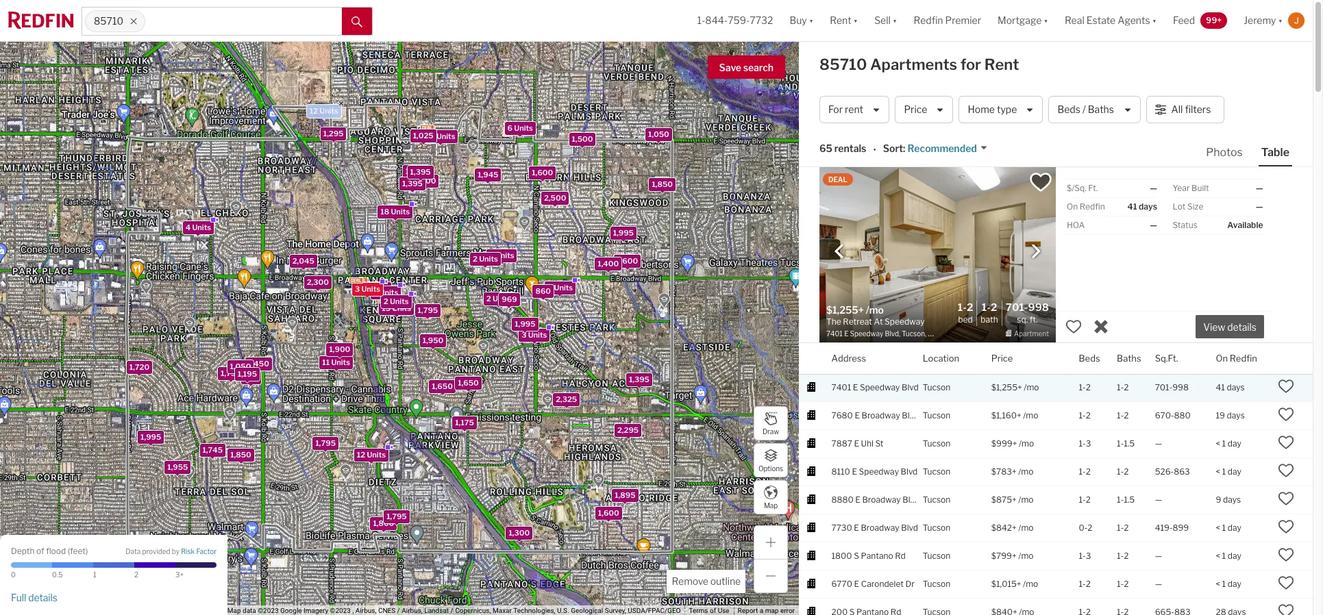 Task type: describe. For each thing, give the bounding box(es) containing it.
1 vertical spatial baths
[[1118, 353, 1142, 364]]

landsat
[[425, 607, 449, 615]]

buy ▾
[[790, 15, 814, 26]]

▾ for jeremy ▾
[[1279, 15, 1283, 26]]

copernicus,
[[455, 607, 491, 615]]

favorite this home image for $1,015+ /mo
[[1279, 575, 1295, 591]]

view
[[1204, 322, 1226, 333]]

uhl
[[861, 439, 874, 449]]

0 vertical spatial 15
[[426, 131, 435, 141]]

▾ for rent ▾
[[854, 15, 858, 26]]

bath
[[981, 315, 999, 325]]

/mo for $1,160+ /mo
[[1024, 410, 1039, 421]]

1 vertical spatial 15
[[382, 304, 391, 313]]

mortgage
[[998, 15, 1042, 26]]

bed
[[959, 315, 973, 325]]

1 horizontal spatial on redfin
[[1217, 353, 1258, 364]]

redfin inside "button"
[[1230, 353, 1258, 364]]

favorite this home image for $799+ /mo
[[1279, 547, 1295, 563]]

/mo for $875+ /mo
[[1019, 495, 1034, 505]]

rent ▾
[[830, 15, 858, 26]]

1 horizontal spatial 15 units
[[426, 131, 456, 141]]

1-2 bath
[[981, 302, 999, 325]]

day for $783+ /mo
[[1228, 467, 1242, 477]]

e for 7887
[[855, 439, 860, 449]]

7
[[373, 288, 378, 298]]

2,295
[[618, 425, 639, 435]]

2 inside 1-2 bed
[[967, 302, 974, 314]]

redfin inside button
[[914, 15, 944, 26]]

favorite this home image for $1,160+ /mo
[[1279, 406, 1295, 423]]

795
[[244, 373, 259, 382]]

85710 for 85710
[[94, 15, 123, 27]]

< 1 day for $842+ /mo
[[1217, 523, 1242, 533]]

0 horizontal spatial 15 units
[[382, 304, 411, 313]]

,
[[353, 607, 354, 615]]

beds button
[[1079, 343, 1101, 374]]

imagery
[[304, 607, 328, 615]]

s
[[854, 551, 860, 561]]

$1,160+ /mo
[[992, 410, 1039, 421]]

1 horizontal spatial rent
[[985, 56, 1020, 73]]

85710 apartments for rent
[[820, 56, 1020, 73]]

998 for 701-998 sq. ft.
[[1029, 302, 1050, 314]]

< 1 day for $799+ /mo
[[1217, 551, 1242, 561]]

table
[[1262, 146, 1290, 159]]

report a map error link
[[738, 607, 795, 615]]

of for depth
[[36, 546, 44, 556]]

real estate agents ▾ link
[[1065, 0, 1157, 41]]

rent inside dropdown button
[[830, 15, 852, 26]]

7730 e broadway blvd tucson
[[832, 523, 951, 533]]

1 horizontal spatial price button
[[992, 343, 1014, 374]]

▾ inside "dropdown button"
[[1153, 15, 1157, 26]]

agents
[[1118, 15, 1151, 26]]

/mo for $1,255+ /mo
[[1024, 382, 1040, 393]]

1 horizontal spatial 1,995
[[515, 319, 536, 329]]

data
[[126, 548, 141, 556]]

7887
[[832, 439, 853, 449]]

broadway for 7680
[[862, 410, 901, 421]]

beds for beds / baths
[[1058, 104, 1081, 115]]

1 horizontal spatial 1,650
[[458, 378, 479, 388]]

7730
[[832, 523, 853, 533]]

0 vertical spatial ft.
[[1089, 183, 1098, 193]]

$999+
[[992, 439, 1018, 449]]

data
[[243, 607, 256, 615]]

redfin premier button
[[906, 0, 990, 41]]

error
[[781, 607, 795, 615]]

1,295
[[323, 129, 344, 138]]

save search button
[[708, 56, 786, 79]]

broadway for 7730
[[861, 523, 900, 533]]

apartments
[[871, 56, 958, 73]]

blvd for 8110 e speedway blvd
[[901, 467, 918, 477]]

0 horizontal spatial on redfin
[[1067, 202, 1106, 212]]

5 tucson from the top
[[923, 495, 951, 505]]

lot size
[[1173, 202, 1204, 212]]

rent ▾ button
[[830, 0, 858, 41]]

map data ©2023 google  imagery ©2023 , airbus, cnes / airbus, landsat / copernicus, maxar technologies, u.s. geological survey, usda/fpac/geo
[[227, 607, 681, 615]]

2 vertical spatial 1,600
[[598, 508, 620, 518]]

1 vertical spatial 12 units
[[357, 450, 386, 460]]

$1,160+
[[992, 410, 1022, 421]]

e for 7401
[[853, 382, 859, 393]]

2,500
[[544, 193, 567, 202]]

0 horizontal spatial favorite this home image
[[1066, 319, 1083, 335]]

map for map
[[764, 501, 778, 510]]

1 vertical spatial 1,600
[[617, 256, 638, 266]]

670-
[[1156, 410, 1175, 421]]

ft. inside 701-998 sq. ft.
[[1030, 315, 1038, 325]]

hoa
[[1067, 220, 1085, 230]]

419-
[[1156, 523, 1173, 533]]

type
[[997, 104, 1018, 115]]

1 airbus, from the left
[[356, 607, 377, 615]]

draw button
[[754, 407, 788, 441]]

▾ for sell ▾
[[893, 15, 898, 26]]

favorite this home image for $875+ /mo
[[1279, 491, 1295, 507]]

save search
[[720, 62, 774, 73]]

buy ▾ button
[[790, 0, 814, 41]]

provided
[[142, 548, 170, 556]]

2 vertical spatial 1,995
[[141, 433, 161, 442]]

usda/fpac/geo
[[628, 607, 681, 615]]

remove outline button
[[667, 570, 746, 594]]

blvd for 7730 e broadway blvd
[[902, 523, 919, 533]]

< 1 day for $999+ /mo
[[1217, 439, 1242, 449]]

favorite this home image for $783+ /mo
[[1279, 462, 1295, 479]]

8880
[[832, 495, 854, 505]]

1-3 for 1-2
[[1079, 551, 1092, 561]]

for
[[829, 104, 843, 115]]

0
[[11, 571, 16, 579]]

$799+ /mo
[[992, 551, 1034, 561]]

1-844-759-7732
[[698, 15, 774, 26]]

1800
[[832, 551, 853, 561]]

e for 6770
[[855, 579, 860, 589]]

1 for 6770 e carondelet dr
[[1223, 579, 1227, 589]]

1 horizontal spatial redfin
[[1080, 202, 1106, 212]]

1,025
[[413, 131, 434, 140]]

/mo for $1,015+ /mo
[[1024, 579, 1039, 589]]

< for $842+ /mo
[[1217, 523, 1221, 533]]

photos
[[1207, 146, 1243, 159]]

$783+ /mo
[[992, 467, 1034, 477]]

1- inside 1-2 bath
[[982, 302, 991, 314]]

670-880
[[1156, 410, 1191, 421]]

0 horizontal spatial 41
[[1128, 202, 1138, 212]]

1 horizontal spatial 41 days
[[1217, 382, 1245, 393]]

jeremy
[[1244, 15, 1277, 26]]

favorite this home image for $1,255+ /mo
[[1279, 378, 1295, 395]]

full
[[11, 592, 26, 604]]

data provided by risk factor
[[126, 548, 217, 556]]

0 horizontal spatial 12 units
[[310, 106, 339, 116]]

1-1.5 for 1-2
[[1118, 495, 1135, 505]]

0 horizontal spatial /
[[397, 607, 400, 615]]

/mo for $783+ /mo
[[1019, 467, 1034, 477]]

4 units
[[186, 222, 211, 232]]

21 units
[[360, 284, 389, 293]]

1 horizontal spatial price
[[992, 353, 1014, 364]]

1-1.5 for 1-3
[[1118, 439, 1135, 449]]

risk
[[181, 548, 195, 556]]

7401 e speedway blvd tucson
[[832, 382, 951, 393]]

broadway for 8880
[[863, 495, 901, 505]]

0 vertical spatial 1,050
[[649, 129, 670, 139]]

mortgage ▾ button
[[998, 0, 1049, 41]]

terms of use link
[[689, 607, 730, 615]]

map for map data ©2023 google  imagery ©2023 , airbus, cnes / airbus, landsat / copernicus, maxar technologies, u.s. geological survey, usda/fpac/geo
[[227, 607, 241, 615]]

risk factor link
[[181, 548, 217, 557]]

for rent button
[[820, 96, 890, 123]]

/mo for $842+ /mo
[[1019, 523, 1034, 533]]

deal
[[829, 176, 848, 184]]

1 tucson from the top
[[923, 382, 951, 393]]

8110 e speedway blvd tucson
[[832, 467, 951, 477]]

99+
[[1207, 15, 1222, 25]]

0 horizontal spatial 12
[[310, 106, 318, 116]]

baths inside beds / baths button
[[1088, 104, 1115, 115]]

▾ for buy ▾
[[809, 15, 814, 26]]

▾ for mortgage ▾
[[1044, 15, 1049, 26]]

baths button
[[1118, 343, 1142, 374]]

e for 7680
[[855, 410, 860, 421]]

0 horizontal spatial 41 days
[[1128, 202, 1158, 212]]

/ inside beds / baths button
[[1083, 104, 1086, 115]]

day for $999+ /mo
[[1228, 439, 1242, 449]]

< 1 day for $1,015+ /mo
[[1217, 579, 1242, 589]]

blvd for 7401 e speedway blvd
[[902, 382, 919, 393]]

863
[[1174, 467, 1191, 477]]

701-998 sq. ft.
[[1006, 302, 1050, 325]]

beds / baths button
[[1049, 96, 1141, 123]]

$842+
[[992, 523, 1017, 533]]

(
[[68, 546, 70, 556]]

1.5 for 1-3
[[1124, 439, 1135, 449]]

< 1 day for $783+ /mo
[[1217, 467, 1242, 477]]

1 horizontal spatial 12
[[357, 450, 366, 460]]

< for $999+ /mo
[[1217, 439, 1221, 449]]

2,325
[[556, 394, 577, 404]]

11 units
[[322, 358, 350, 367]]

all filters button
[[1147, 96, 1225, 123]]

remove x-out image
[[1093, 319, 1110, 335]]

0 vertical spatial 1,395
[[410, 167, 431, 177]]

recommended
[[908, 143, 977, 155]]

/mo for $799+ /mo
[[1019, 551, 1034, 561]]

sq.
[[1018, 315, 1028, 325]]

favorite button image
[[1030, 171, 1053, 194]]



Task type: locate. For each thing, give the bounding box(es) containing it.
speedway for 8110
[[859, 467, 899, 477]]

real estate agents ▾
[[1065, 15, 1157, 26]]

0 vertical spatial of
[[36, 546, 44, 556]]

blvd for 7680 e broadway blvd
[[902, 410, 919, 421]]

day for $799+ /mo
[[1228, 551, 1242, 561]]

4 tucson from the top
[[923, 467, 951, 477]]

e for 7730
[[854, 523, 860, 533]]

user photo image
[[1289, 12, 1305, 29]]

1 for 7887 e uhl st
[[1223, 439, 1227, 449]]

0 vertical spatial speedway
[[860, 382, 900, 393]]

1,500
[[572, 134, 593, 144]]

6 ▾ from the left
[[1279, 15, 1283, 26]]

▾ left sell
[[854, 15, 858, 26]]

beds inside button
[[1058, 104, 1081, 115]]

outline
[[711, 576, 741, 588]]

9 units
[[548, 283, 573, 292]]

home
[[968, 104, 995, 115]]

1-3 for 1-1.5
[[1079, 439, 1092, 449]]

full details button
[[11, 592, 58, 604]]

broadway down 8110 e speedway blvd tucson
[[863, 495, 901, 505]]

full details
[[11, 592, 58, 604]]

1 1-3 from the top
[[1079, 439, 1092, 449]]

1 1-1.5 from the top
[[1118, 439, 1135, 449]]

units
[[320, 106, 339, 116], [514, 123, 533, 133], [437, 131, 456, 141], [391, 207, 410, 217], [192, 222, 211, 232], [496, 251, 515, 260], [479, 254, 498, 263], [554, 283, 573, 292], [370, 284, 389, 293], [362, 284, 381, 294], [380, 288, 398, 298], [493, 294, 512, 303], [390, 296, 409, 306], [392, 304, 411, 313], [528, 330, 547, 340], [331, 358, 350, 367], [367, 450, 386, 460]]

8110
[[832, 467, 851, 477]]

$875+ /mo
[[992, 495, 1034, 505]]

0 vertical spatial 12
[[310, 106, 318, 116]]

8 favorite this home image from the top
[[1279, 603, 1295, 616]]

rent right buy ▾
[[830, 15, 852, 26]]

0 horizontal spatial map
[[227, 607, 241, 615]]

$999+ /mo
[[992, 439, 1035, 449]]

premier
[[946, 15, 982, 26]]

/mo for $999+ /mo
[[1019, 439, 1035, 449]]

2 day from the top
[[1228, 467, 1242, 477]]

1 horizontal spatial 1,850
[[652, 179, 673, 189]]

1 1.5 from the top
[[1124, 439, 1135, 449]]

1 horizontal spatial 41
[[1217, 382, 1226, 393]]

maxar
[[493, 607, 512, 615]]

beds down 'remove x-out' icon
[[1079, 353, 1101, 364]]

sq.ft. button
[[1156, 343, 1179, 374]]

3+
[[176, 571, 184, 579]]

5 ▾ from the left
[[1153, 15, 1157, 26]]

1 vertical spatial 15 units
[[382, 304, 411, 313]]

e for 8110
[[852, 467, 858, 477]]

$/sq.
[[1067, 183, 1087, 193]]

1 horizontal spatial on
[[1217, 353, 1229, 364]]

1 favorite this home image from the top
[[1279, 378, 1295, 395]]

2 1-1.5 from the top
[[1118, 495, 1135, 505]]

998 right 1-2 bath
[[1029, 302, 1050, 314]]

9 for 9 days
[[1217, 495, 1222, 505]]

e right 7401
[[853, 382, 859, 393]]

submit search image
[[352, 16, 363, 27]]

map region
[[0, 3, 877, 616]]

0 vertical spatial 701-
[[1006, 302, 1029, 314]]

0 horizontal spatial 1,050
[[230, 362, 251, 372]]

1-2 bed
[[958, 302, 974, 325]]

1 horizontal spatial /
[[451, 607, 454, 615]]

0 vertical spatial 85710
[[94, 15, 123, 27]]

favorite button checkbox
[[1030, 171, 1053, 194]]

0 horizontal spatial 701-
[[1006, 302, 1029, 314]]

tucson right 'rd'
[[923, 551, 951, 561]]

beds / baths
[[1058, 104, 1115, 115]]

419-899
[[1156, 523, 1190, 533]]

0 horizontal spatial price
[[905, 104, 928, 115]]

/mo right $1,015+ at the bottom right of page
[[1024, 579, 1039, 589]]

sell
[[875, 15, 891, 26]]

/mo right $1,255+ on the right bottom
[[1024, 382, 1040, 393]]

41 left lot
[[1128, 202, 1138, 212]]

1,650 up 1,175
[[458, 378, 479, 388]]

e right "8880"
[[856, 495, 861, 505]]

home type
[[968, 104, 1018, 115]]

0 horizontal spatial on
[[1067, 202, 1079, 212]]

on redfin down the view details
[[1217, 353, 1258, 364]]

0 vertical spatial 1,995
[[613, 228, 634, 238]]

1 < from the top
[[1217, 439, 1221, 449]]

1 horizontal spatial 1,800
[[406, 166, 427, 176]]

1 horizontal spatial 15
[[426, 131, 435, 141]]

5 day from the top
[[1228, 579, 1242, 589]]

remove outline
[[672, 576, 741, 588]]

701- for 701-998 sq. ft.
[[1006, 302, 1029, 314]]

2 tucson from the top
[[923, 410, 951, 421]]

on inside "button"
[[1217, 353, 1229, 364]]

1,395 up 2,295
[[629, 375, 650, 384]]

0 horizontal spatial 1,650
[[432, 381, 453, 391]]

terms
[[689, 607, 709, 615]]

remove 85710 image
[[130, 17, 138, 25]]

1 ©2023 from the left
[[258, 607, 279, 615]]

of left the use
[[710, 607, 717, 615]]

5 favorite this home image from the top
[[1279, 519, 1295, 535]]

860
[[536, 286, 551, 296]]

day for $842+ /mo
[[1228, 523, 1242, 533]]

day for $1,015+ /mo
[[1228, 579, 1242, 589]]

size
[[1188, 202, 1204, 212]]

speedway up 7680 e broadway blvd tucson
[[860, 382, 900, 393]]

1 vertical spatial 3 units
[[522, 330, 547, 340]]

< for $799+ /mo
[[1217, 551, 1221, 561]]

tucson down 7680 e broadway blvd tucson
[[923, 439, 951, 449]]

of left flood
[[36, 546, 44, 556]]

0 vertical spatial 41
[[1128, 202, 1138, 212]]

on down view
[[1217, 353, 1229, 364]]

sort
[[884, 143, 904, 155]]

2 horizontal spatial 1,995
[[613, 228, 634, 238]]

redfin left premier
[[914, 15, 944, 26]]

1- inside 1-2 bed
[[958, 302, 967, 314]]

0 horizontal spatial 3 units
[[355, 284, 381, 294]]

redfin down $/sq. ft.
[[1080, 202, 1106, 212]]

previous button image
[[833, 244, 847, 258]]

0 horizontal spatial baths
[[1088, 104, 1115, 115]]

1 vertical spatial rent
[[985, 56, 1020, 73]]

2 1.5 from the top
[[1124, 495, 1135, 505]]

4 ▾ from the left
[[1044, 15, 1049, 26]]

0 horizontal spatial price button
[[896, 96, 954, 123]]

< 1 day
[[1217, 439, 1242, 449], [1217, 467, 1242, 477], [1217, 523, 1242, 533], [1217, 551, 1242, 561], [1217, 579, 1242, 589]]

8 tucson from the top
[[923, 579, 951, 589]]

mortgage ▾
[[998, 15, 1049, 26]]

price button up $1,255+ on the right bottom
[[992, 343, 1014, 374]]

map down options
[[764, 501, 778, 510]]

2 airbus, from the left
[[402, 607, 423, 615]]

days for 670-880
[[1228, 410, 1246, 421]]

85710 left remove 85710 image
[[94, 15, 123, 27]]

details for view details
[[1228, 322, 1257, 333]]

0 vertical spatial broadway
[[862, 410, 901, 421]]

google
[[280, 607, 302, 615]]

1 < 1 day from the top
[[1217, 439, 1242, 449]]

jeremy ▾
[[1244, 15, 1283, 26]]

6 favorite this home image from the top
[[1279, 547, 1295, 563]]

price up $1,255+ on the right bottom
[[992, 353, 1014, 364]]

3 day from the top
[[1228, 523, 1242, 533]]

0 vertical spatial on
[[1067, 202, 1079, 212]]

8880 e broadway blvd tucson
[[832, 495, 951, 505]]

1,600
[[532, 167, 553, 177], [617, 256, 638, 266], [598, 508, 620, 518]]

▾ left user photo
[[1279, 15, 1283, 26]]

2 favorite this home image from the top
[[1279, 406, 1295, 423]]

0 horizontal spatial redfin
[[914, 15, 944, 26]]

options button
[[754, 444, 788, 478]]

15 down 7 units at the top left
[[382, 304, 391, 313]]

3 tucson from the top
[[923, 439, 951, 449]]

1 vertical spatial speedway
[[859, 467, 899, 477]]

0 horizontal spatial ©2023
[[258, 607, 279, 615]]

feed
[[1174, 15, 1196, 26]]

3 units right 2,300
[[355, 284, 381, 294]]

rent right for
[[985, 56, 1020, 73]]

▾ right agents
[[1153, 15, 1157, 26]]

address
[[832, 353, 867, 364]]

1 vertical spatial price button
[[992, 343, 1014, 374]]

▾ right sell
[[893, 15, 898, 26]]

days for 701-998
[[1227, 382, 1245, 393]]

1 vertical spatial 1,800
[[373, 519, 394, 529]]

1 vertical spatial 12
[[357, 450, 366, 460]]

e right 7680
[[855, 410, 860, 421]]

9 for 9 units
[[548, 283, 553, 292]]

/mo right $1,160+
[[1024, 410, 1039, 421]]

tucson right dr
[[923, 579, 951, 589]]

1 vertical spatial 1,995
[[515, 319, 536, 329]]

rentals
[[835, 143, 867, 155]]

1 vertical spatial 41
[[1217, 382, 1226, 393]]

blvd up 8880 e broadway blvd tucson
[[901, 467, 918, 477]]

by
[[172, 548, 180, 556]]

1,700
[[416, 176, 436, 185]]

0 vertical spatial redfin
[[914, 15, 944, 26]]

search
[[744, 62, 774, 73]]

85710 down rent ▾ button
[[820, 56, 868, 73]]

1 day from the top
[[1228, 439, 1242, 449]]

tucson up 8880 e broadway blvd tucson
[[923, 467, 951, 477]]

0 vertical spatial on redfin
[[1067, 202, 1106, 212]]

pantano
[[861, 551, 894, 561]]

9 inside map 'region'
[[548, 283, 553, 292]]

998 up 880
[[1173, 382, 1189, 393]]

1.5 for 1-2
[[1124, 495, 1135, 505]]

2,300
[[307, 277, 329, 287]]

1 vertical spatial of
[[710, 607, 717, 615]]

/
[[1083, 104, 1086, 115], [397, 607, 400, 615], [451, 607, 454, 615]]

0 vertical spatial rent
[[830, 15, 852, 26]]

redfin premier
[[914, 15, 982, 26]]

None search field
[[145, 8, 342, 35]]

3 < 1 day from the top
[[1217, 523, 1242, 533]]

1 vertical spatial favorite this home image
[[1279, 434, 1295, 451]]

5 < from the top
[[1217, 579, 1221, 589]]

$1,015+ /mo
[[992, 579, 1039, 589]]

beds right type
[[1058, 104, 1081, 115]]

days
[[1139, 202, 1158, 212], [1227, 382, 1245, 393], [1228, 410, 1246, 421], [1224, 495, 1242, 505]]

▾ right buy
[[809, 15, 814, 26]]

blvd up 7680 e broadway blvd tucson
[[902, 382, 919, 393]]

15 units down 7 units at the top left
[[382, 304, 411, 313]]

price up :
[[905, 104, 928, 115]]

4 day from the top
[[1228, 551, 1242, 561]]

favorite this home image
[[1279, 378, 1295, 395], [1279, 406, 1295, 423], [1279, 462, 1295, 479], [1279, 491, 1295, 507], [1279, 519, 1295, 535], [1279, 547, 1295, 563], [1279, 575, 1295, 591], [1279, 603, 1295, 616]]

7 favorite this home image from the top
[[1279, 575, 1295, 591]]

details
[[1228, 322, 1257, 333], [28, 592, 58, 604]]

:
[[904, 143, 906, 155]]

15 units up 1,700
[[426, 131, 456, 141]]

beds for beds
[[1079, 353, 1101, 364]]

0 vertical spatial 1,600
[[532, 167, 553, 177]]

▾ right mortgage
[[1044, 15, 1049, 26]]

1-844-759-7732 link
[[698, 15, 774, 26]]

details right view
[[1228, 322, 1257, 333]]

airbus, right , in the left of the page
[[356, 607, 377, 615]]

701- inside 701-998 sq. ft.
[[1006, 302, 1029, 314]]

0 vertical spatial beds
[[1058, 104, 1081, 115]]

rent ▾ button
[[822, 0, 867, 41]]

favorite this home image
[[1066, 319, 1083, 335], [1279, 434, 1295, 451]]

for rent
[[829, 104, 864, 115]]

2 < 1 day from the top
[[1217, 467, 1242, 477]]

0 horizontal spatial details
[[28, 592, 58, 604]]

tucson
[[923, 382, 951, 393], [923, 410, 951, 421], [923, 439, 951, 449], [923, 467, 951, 477], [923, 495, 951, 505], [923, 523, 951, 533], [923, 551, 951, 561], [923, 579, 951, 589]]

0 vertical spatial 1-3
[[1079, 439, 1092, 449]]

0-
[[1079, 523, 1088, 533]]

sell ▾
[[875, 15, 898, 26]]

1 vertical spatial ft.
[[1030, 315, 1038, 325]]

1 horizontal spatial ft.
[[1089, 183, 1098, 193]]

©2023 left , in the left of the page
[[330, 607, 351, 615]]

e for 8880
[[856, 495, 861, 505]]

ft. right sq.
[[1030, 315, 1038, 325]]

1 ▾ from the left
[[809, 15, 814, 26]]

41 days up 19 days
[[1217, 382, 1245, 393]]

3 units down 860
[[522, 330, 547, 340]]

details for full details
[[28, 592, 58, 604]]

526-863
[[1156, 467, 1191, 477]]

85710
[[94, 15, 123, 27], [820, 56, 868, 73]]

1,395 down 1,025
[[410, 167, 431, 177]]

carondelet
[[862, 579, 904, 589]]

1 vertical spatial 1,850
[[231, 450, 251, 460]]

701- up 670-
[[1156, 382, 1173, 393]]

2 < from the top
[[1217, 467, 1221, 477]]

ft. right $/sq.
[[1089, 183, 1098, 193]]

heading
[[827, 303, 938, 339]]

e right 8110
[[852, 467, 858, 477]]

beds
[[1058, 104, 1081, 115], [1079, 353, 1101, 364]]

/mo right $875+
[[1019, 495, 1034, 505]]

all filters
[[1172, 104, 1212, 115]]

0 horizontal spatial 1,995
[[141, 433, 161, 442]]

3 ▾ from the left
[[893, 15, 898, 26]]

1 vertical spatial broadway
[[863, 495, 901, 505]]

1,650 down 1,950
[[432, 381, 453, 391]]

broadway up st
[[862, 410, 901, 421]]

1 for 8110 e speedway blvd
[[1223, 467, 1227, 477]]

1 vertical spatial 1-1.5
[[1118, 495, 1135, 505]]

6
[[508, 123, 513, 133]]

1 vertical spatial 1-3
[[1079, 551, 1092, 561]]

flood
[[46, 546, 66, 556]]

0 vertical spatial 1,800
[[406, 166, 427, 176]]

u.s.
[[557, 607, 569, 615]]

0 vertical spatial 9
[[548, 283, 553, 292]]

2 ©2023 from the left
[[330, 607, 351, 615]]

1 vertical spatial on redfin
[[1217, 353, 1258, 364]]

3 < from the top
[[1217, 523, 1221, 533]]

airbus, left landsat
[[402, 607, 423, 615]]

tucson up 7730 e broadway blvd tucson
[[923, 495, 951, 505]]

tucson down 8880 e broadway blvd tucson
[[923, 523, 951, 533]]

41 up 19
[[1217, 382, 1226, 393]]

blvd for 8880 e broadway blvd
[[903, 495, 920, 505]]

1 for 7730 e broadway blvd
[[1223, 523, 1227, 533]]

2 horizontal spatial /
[[1083, 104, 1086, 115]]

photo of 7401 e speedway blvd, tucson, az 85710 image
[[820, 167, 1056, 343]]

tucson down location button
[[923, 382, 951, 393]]

9 days
[[1217, 495, 1242, 505]]

2,045
[[293, 256, 315, 266]]

1 horizontal spatial 701-
[[1156, 382, 1173, 393]]

1 horizontal spatial favorite this home image
[[1279, 434, 1295, 451]]

1 horizontal spatial details
[[1228, 322, 1257, 333]]

/mo right $999+
[[1019, 439, 1035, 449]]

next button image
[[1030, 244, 1043, 258]]

map inside button
[[764, 501, 778, 510]]

2 vertical spatial broadway
[[861, 523, 900, 533]]

blvd down 7401 e speedway blvd tucson
[[902, 410, 919, 421]]

2 ▾ from the left
[[854, 15, 858, 26]]

price button
[[896, 96, 954, 123], [992, 343, 1014, 374]]

/mo right $842+
[[1019, 523, 1034, 533]]

65
[[820, 143, 833, 155]]

85710 for 85710 apartments for rent
[[820, 56, 868, 73]]

price inside 'button'
[[905, 104, 928, 115]]

speedway down st
[[859, 467, 899, 477]]

1 vertical spatial 1.5
[[1124, 495, 1135, 505]]

0 vertical spatial 12 units
[[310, 106, 339, 116]]

broadway
[[862, 410, 901, 421], [863, 495, 901, 505], [861, 523, 900, 533]]

5 < 1 day from the top
[[1217, 579, 1242, 589]]

1 vertical spatial redfin
[[1080, 202, 1106, 212]]

6 tucson from the top
[[923, 523, 951, 533]]

of for terms
[[710, 607, 717, 615]]

0 vertical spatial price button
[[896, 96, 954, 123]]

$842+ /mo
[[992, 523, 1034, 533]]

1 vertical spatial 41 days
[[1217, 382, 1245, 393]]

4 favorite this home image from the top
[[1279, 491, 1295, 507]]

1 horizontal spatial ©2023
[[330, 607, 351, 615]]

< for $783+ /mo
[[1217, 467, 1221, 477]]

google image
[[3, 598, 49, 616]]

e right 6770
[[855, 579, 860, 589]]

cnes
[[378, 607, 396, 615]]

0 horizontal spatial 1,800
[[373, 519, 394, 529]]

4 < 1 day from the top
[[1217, 551, 1242, 561]]

15 up 1,700
[[426, 131, 435, 141]]

blvd up 'rd'
[[902, 523, 919, 533]]

6 units
[[508, 123, 533, 133]]

1,955
[[167, 463, 188, 472]]

1 vertical spatial 9
[[1217, 495, 1222, 505]]

redfin down the view details
[[1230, 353, 1258, 364]]

tucson down 7401 e speedway blvd tucson
[[923, 410, 951, 421]]

on up hoa at the top right of page
[[1067, 202, 1079, 212]]

e right the 7730
[[854, 523, 860, 533]]

7 tucson from the top
[[923, 551, 951, 561]]

1,400
[[598, 259, 619, 268]]

speedway for 7401
[[860, 382, 900, 393]]

1,650
[[458, 378, 479, 388], [432, 381, 453, 391]]

e left uhl
[[855, 439, 860, 449]]

©2023 right data
[[258, 607, 279, 615]]

0 vertical spatial details
[[1228, 322, 1257, 333]]

0 vertical spatial 15 units
[[426, 131, 456, 141]]

1 horizontal spatial baths
[[1118, 353, 1142, 364]]

1 horizontal spatial 12 units
[[357, 450, 386, 460]]

0 horizontal spatial 15
[[382, 304, 391, 313]]

details right "full"
[[28, 592, 58, 604]]

701- up sq.
[[1006, 302, 1029, 314]]

1,395 up 18 units
[[402, 178, 423, 188]]

7887 e uhl st
[[832, 439, 884, 449]]

0 horizontal spatial of
[[36, 546, 44, 556]]

broadway up pantano
[[861, 523, 900, 533]]

/mo right $799+
[[1019, 551, 1034, 561]]

998 for 701-998
[[1173, 382, 1189, 393]]

0 vertical spatial baths
[[1088, 104, 1115, 115]]

$799+
[[992, 551, 1017, 561]]

4 < from the top
[[1217, 551, 1221, 561]]

1 horizontal spatial map
[[764, 501, 778, 510]]

1 for 1800 s pantano rd
[[1223, 551, 1227, 561]]

$783+
[[992, 467, 1017, 477]]

1 vertical spatial price
[[992, 353, 1014, 364]]

on redfin down $/sq. ft.
[[1067, 202, 1106, 212]]

favorite this home image for $842+ /mo
[[1279, 519, 1295, 535]]

on redfin button
[[1217, 343, 1258, 374]]

1 vertical spatial details
[[28, 592, 58, 604]]

0 vertical spatial 1-1.5
[[1118, 439, 1135, 449]]

•
[[874, 144, 877, 155]]

blvd
[[902, 382, 919, 393], [902, 410, 919, 421], [901, 467, 918, 477], [903, 495, 920, 505], [902, 523, 919, 533]]

real
[[1065, 15, 1085, 26]]

1 horizontal spatial airbus,
[[402, 607, 423, 615]]

0 vertical spatial 3 units
[[355, 284, 381, 294]]

2 1-3 from the top
[[1079, 551, 1092, 561]]

2 units
[[489, 251, 515, 260], [473, 254, 498, 263], [487, 294, 512, 303], [384, 296, 409, 306]]

0 vertical spatial 1,850
[[652, 179, 673, 189]]

$1,255+
[[992, 382, 1023, 393]]

998 inside 701-998 sq. ft.
[[1029, 302, 1050, 314]]

0 horizontal spatial 1,850
[[231, 450, 251, 460]]

blvd up 7730 e broadway blvd tucson
[[903, 495, 920, 505]]

/mo right the $783+
[[1019, 467, 1034, 477]]

days for —
[[1224, 495, 1242, 505]]

1 vertical spatial 1,395
[[402, 178, 423, 188]]

location
[[923, 353, 960, 364]]

21
[[360, 284, 368, 293]]

map left data
[[227, 607, 241, 615]]

2 inside 1-2 bath
[[991, 302, 998, 314]]

41 days left lot
[[1128, 202, 1158, 212]]

options
[[759, 464, 784, 473]]

0-2
[[1079, 523, 1093, 533]]

2 vertical spatial 1,395
[[629, 375, 650, 384]]

dr
[[906, 579, 915, 589]]

1,300
[[509, 528, 530, 538]]

701- for 701-998
[[1156, 382, 1173, 393]]

3 favorite this home image from the top
[[1279, 462, 1295, 479]]

1 horizontal spatial 85710
[[820, 56, 868, 73]]

price button up recommended
[[896, 96, 954, 123]]

< for $1,015+ /mo
[[1217, 579, 1221, 589]]



Task type: vqa. For each thing, say whether or not it's contained in the screenshot.


